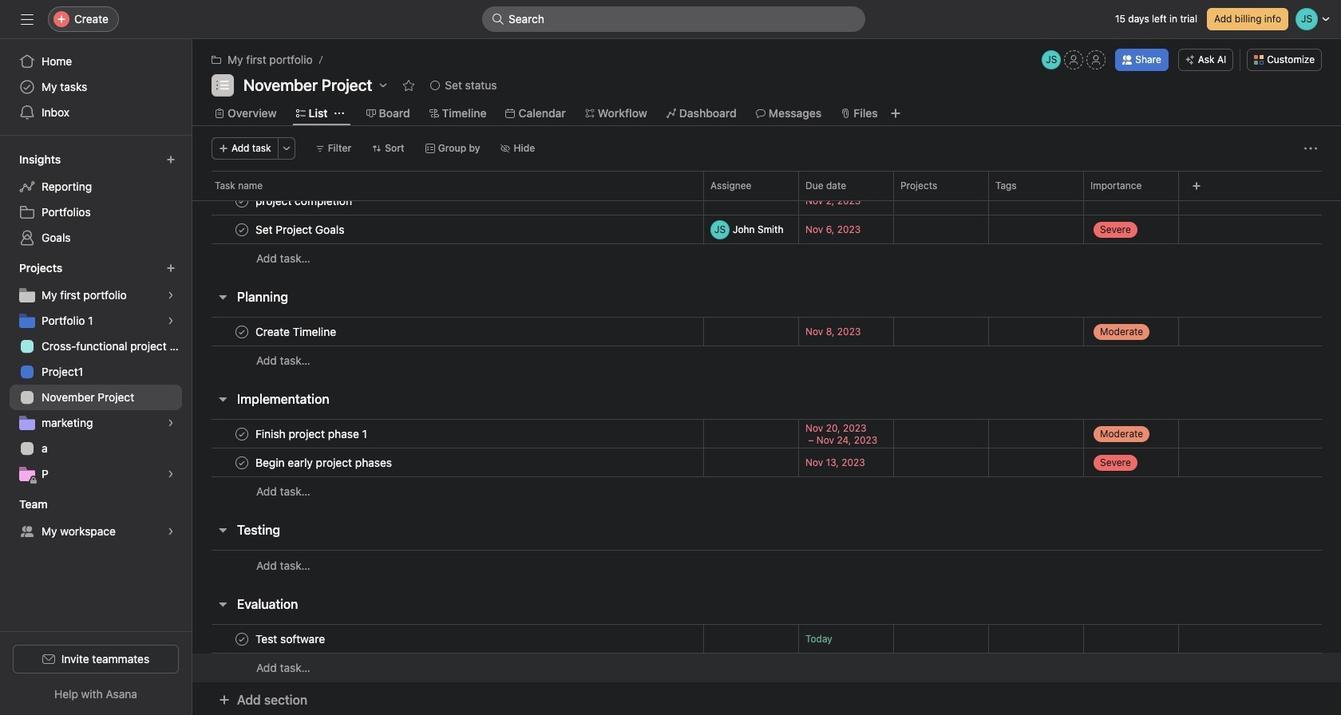 Task type: describe. For each thing, give the bounding box(es) containing it.
list image
[[216, 79, 229, 92]]

test software cell
[[192, 625, 704, 654]]

8 row from the top
[[192, 448, 1342, 478]]

mark complete checkbox for set project goals cell on the top
[[232, 220, 252, 239]]

linked projects for begin early project phases cell
[[894, 448, 990, 478]]

global element
[[0, 39, 192, 135]]

11 row from the top
[[192, 625, 1342, 654]]

header planning tree grid
[[192, 317, 1342, 375]]

set project goals cell
[[192, 215, 704, 244]]

see details, p image
[[166, 470, 176, 479]]

tags for begin early project phases cell
[[989, 448, 1085, 478]]

manage project members image
[[1043, 50, 1062, 69]]

mark complete image for task name text box inside set project goals cell
[[232, 220, 252, 239]]

linked projects for create timeline cell
[[894, 317, 990, 347]]

mark complete image for task name text box within the test software cell
[[232, 630, 252, 649]]

mark complete checkbox for test software cell
[[232, 630, 252, 649]]

see details, marketing image
[[166, 419, 176, 428]]

linked projects for test software cell
[[894, 625, 990, 654]]

7 row from the top
[[192, 419, 1342, 449]]

4 row from the top
[[192, 244, 1342, 273]]

task name text field for set project goals cell on the top
[[252, 222, 349, 238]]

prominent image
[[492, 13, 505, 26]]

collapse task list for this group image for mark complete checkbox in create timeline cell
[[216, 291, 229, 304]]

task name text field for header untitled section tree grid
[[252, 193, 357, 209]]

mark complete image for task name text field in "project completion" cell
[[232, 191, 252, 210]]

begin early project phases cell
[[192, 448, 704, 478]]

project completion cell
[[192, 186, 704, 216]]

header untitled section tree grid
[[192, 157, 1342, 273]]

collapse task list for this group image
[[216, 393, 229, 406]]

finish project phase 1 cell
[[192, 419, 704, 449]]

10 row from the top
[[192, 550, 1342, 581]]

mark complete image for task name text field in the create timeline cell
[[232, 322, 252, 341]]

3 row from the top
[[192, 215, 1342, 244]]

tags for create timeline cell
[[989, 317, 1085, 347]]

task name text field for the header implementation tree grid
[[252, 426, 372, 442]]

header evaluation tree grid
[[192, 625, 1342, 683]]

9 row from the top
[[192, 477, 1342, 506]]



Task type: locate. For each thing, give the bounding box(es) containing it.
2 vertical spatial collapse task list for this group image
[[216, 598, 229, 611]]

collapse task list for this group image
[[216, 291, 229, 304], [216, 524, 229, 537], [216, 598, 229, 611]]

add tab image
[[890, 107, 902, 120]]

3 collapse task list for this group image from the top
[[216, 598, 229, 611]]

add field image
[[1192, 181, 1202, 191]]

1 vertical spatial task name text field
[[252, 631, 330, 647]]

2 mark complete image from the top
[[232, 220, 252, 239]]

mark complete image inside set project goals cell
[[232, 220, 252, 239]]

see details, my workspace image
[[166, 527, 176, 537]]

4 task name text field from the top
[[252, 455, 397, 471]]

1 vertical spatial mark complete checkbox
[[232, 425, 252, 444]]

1 vertical spatial mark complete image
[[232, 220, 252, 239]]

linked projects for set project goals cell
[[894, 215, 990, 244]]

1 task name text field from the top
[[252, 193, 357, 209]]

projects element
[[0, 254, 192, 490]]

see details, my first portfolio image
[[166, 291, 176, 300]]

new insights image
[[166, 155, 176, 165]]

3 mark complete image from the top
[[232, 453, 252, 472]]

1 mark complete image from the top
[[232, 191, 252, 210]]

mark complete checkbox for begin early project phases cell
[[232, 453, 252, 472]]

tags for set project goals cell
[[989, 215, 1085, 244]]

1 mark complete checkbox from the top
[[232, 191, 252, 210]]

2 vertical spatial mark complete image
[[232, 630, 252, 649]]

0 horizontal spatial more actions image
[[282, 144, 291, 153]]

task name text field inside set project goals cell
[[252, 222, 349, 238]]

task name text field inside begin early project phases cell
[[252, 455, 397, 471]]

1 collapse task list for this group image from the top
[[216, 291, 229, 304]]

add to starred image
[[403, 79, 416, 92]]

mark complete image right see details, marketing image
[[232, 425, 252, 444]]

mark complete image inside finish project phase 1 cell
[[232, 425, 252, 444]]

tags for test software cell
[[989, 625, 1085, 654]]

task name text field inside create timeline cell
[[252, 324, 341, 340]]

tab actions image
[[334, 109, 344, 118]]

mark complete checkbox inside create timeline cell
[[232, 322, 252, 341]]

task name text field for the header planning tree grid
[[252, 324, 341, 340]]

mark complete checkbox inside set project goals cell
[[232, 220, 252, 239]]

more actions image
[[1305, 142, 1318, 155], [282, 144, 291, 153]]

mark complete checkbox inside finish project phase 1 cell
[[232, 425, 252, 444]]

new project or portfolio image
[[166, 264, 176, 273]]

mark complete checkbox inside "project completion" cell
[[232, 191, 252, 210]]

see details, portfolio 1 image
[[166, 316, 176, 326]]

mark complete checkbox for task name text field in "project completion" cell
[[232, 191, 252, 210]]

list box
[[482, 6, 866, 32]]

mark complete image
[[232, 191, 252, 210], [232, 220, 252, 239], [232, 630, 252, 649]]

6 row from the top
[[192, 346, 1342, 375]]

task name text field inside "project completion" cell
[[252, 193, 357, 209]]

mark complete image inside create timeline cell
[[232, 322, 252, 341]]

linked projects for finish project phase 1 cell
[[894, 419, 990, 449]]

2 task name text field from the top
[[252, 631, 330, 647]]

insights element
[[0, 145, 192, 254]]

0 vertical spatial mark complete checkbox
[[232, 191, 252, 210]]

Mark complete checkbox
[[232, 220, 252, 239], [232, 322, 252, 341], [232, 453, 252, 472], [232, 630, 252, 649]]

mark complete image
[[232, 322, 252, 341], [232, 425, 252, 444], [232, 453, 252, 472]]

mark complete image for task name text field within the begin early project phases cell
[[232, 453, 252, 472]]

header implementation tree grid
[[192, 419, 1342, 506]]

mark complete image right see details, portfolio 1 image
[[232, 322, 252, 341]]

task name text field inside test software cell
[[252, 631, 330, 647]]

3 mark complete image from the top
[[232, 630, 252, 649]]

2 mark complete checkbox from the top
[[232, 425, 252, 444]]

mark complete image for task name text field inside the finish project phase 1 cell
[[232, 425, 252, 444]]

2 task name text field from the top
[[252, 324, 341, 340]]

0 vertical spatial mark complete image
[[232, 322, 252, 341]]

mark complete checkbox inside test software cell
[[232, 630, 252, 649]]

1 mark complete checkbox from the top
[[232, 220, 252, 239]]

hide sidebar image
[[21, 13, 34, 26]]

collapse task list for this group image for mark complete checkbox inside the test software cell
[[216, 598, 229, 611]]

mark complete image inside begin early project phases cell
[[232, 453, 252, 472]]

2 mark complete image from the top
[[232, 425, 252, 444]]

row
[[192, 171, 1342, 200], [192, 186, 1342, 216], [192, 215, 1342, 244], [192, 244, 1342, 273], [192, 317, 1342, 347], [192, 346, 1342, 375], [192, 419, 1342, 449], [192, 448, 1342, 478], [192, 477, 1342, 506], [192, 550, 1342, 581], [192, 625, 1342, 654], [192, 653, 1342, 683]]

1 mark complete image from the top
[[232, 322, 252, 341]]

2 mark complete checkbox from the top
[[232, 322, 252, 341]]

1 task name text field from the top
[[252, 222, 349, 238]]

mark complete checkbox for task name text field inside the finish project phase 1 cell
[[232, 425, 252, 444]]

create timeline cell
[[192, 317, 704, 347]]

details image
[[684, 196, 694, 206]]

mark complete checkbox inside begin early project phases cell
[[232, 453, 252, 472]]

4 mark complete checkbox from the top
[[232, 630, 252, 649]]

2 row from the top
[[192, 186, 1342, 216]]

2 collapse task list for this group image from the top
[[216, 524, 229, 537]]

5 row from the top
[[192, 317, 1342, 347]]

teams element
[[0, 490, 192, 548]]

12 row from the top
[[192, 653, 1342, 683]]

mark complete checkbox for create timeline cell
[[232, 322, 252, 341]]

2 vertical spatial mark complete image
[[232, 453, 252, 472]]

1 horizontal spatial more actions image
[[1305, 142, 1318, 155]]

Mark complete checkbox
[[232, 191, 252, 210], [232, 425, 252, 444]]

move tasks between sections image
[[656, 196, 665, 206]]

mark complete image right the 'see details, p' icon
[[232, 453, 252, 472]]

0 vertical spatial task name text field
[[252, 222, 349, 238]]

0 vertical spatial collapse task list for this group image
[[216, 291, 229, 304]]

tags for finish project phase 1 cell
[[989, 419, 1085, 449]]

Task name text field
[[252, 222, 349, 238], [252, 631, 330, 647]]

task name text field for test software cell
[[252, 631, 330, 647]]

0 vertical spatial mark complete image
[[232, 191, 252, 210]]

1 vertical spatial mark complete image
[[232, 425, 252, 444]]

3 mark complete checkbox from the top
[[232, 453, 252, 472]]

mark complete image inside test software cell
[[232, 630, 252, 649]]

3 task name text field from the top
[[252, 426, 372, 442]]

1 vertical spatial collapse task list for this group image
[[216, 524, 229, 537]]

task name text field inside finish project phase 1 cell
[[252, 426, 372, 442]]

Task name text field
[[252, 193, 357, 209], [252, 324, 341, 340], [252, 426, 372, 442], [252, 455, 397, 471]]

1 row from the top
[[192, 171, 1342, 200]]



Task type: vqa. For each thing, say whether or not it's contained in the screenshot.
1st Task name text box from the bottom
no



